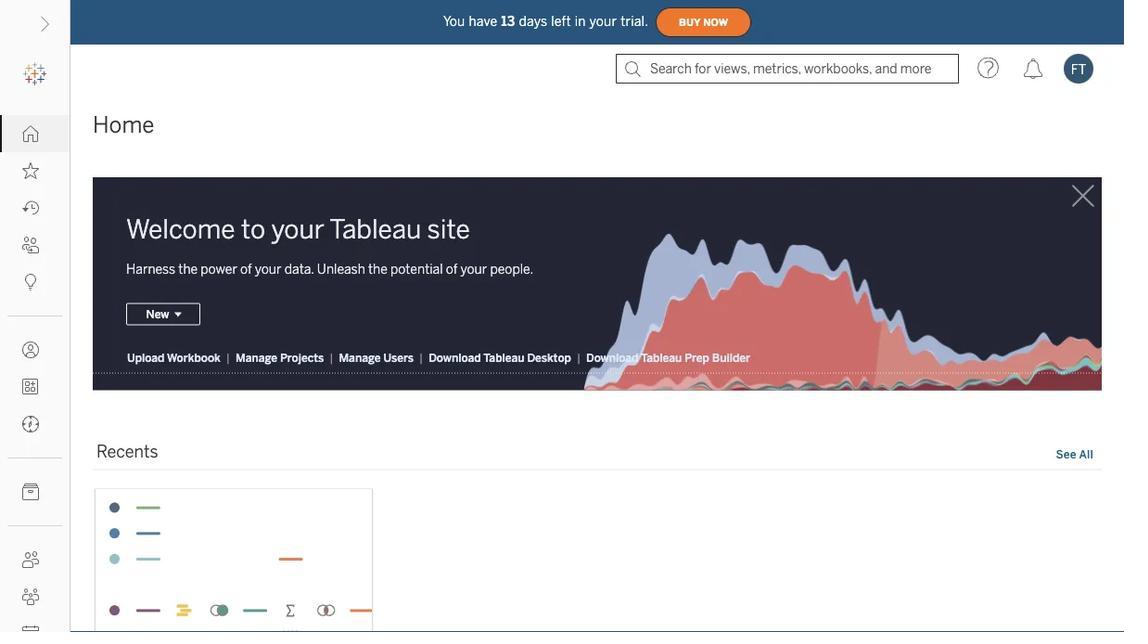 Task type: locate. For each thing, give the bounding box(es) containing it.
buy now button
[[656, 7, 752, 37]]

download right desktop
[[587, 350, 639, 364]]

upload workbook button
[[126, 349, 222, 365]]

0 horizontal spatial of
[[240, 261, 252, 276]]

1 horizontal spatial the
[[368, 261, 388, 276]]

download right users
[[429, 350, 481, 364]]

your left people. at the top left of page
[[461, 261, 488, 276]]

1 | from the left
[[226, 350, 230, 364]]

the left the power
[[178, 261, 198, 276]]

trial.
[[621, 14, 649, 29]]

desktop
[[528, 350, 572, 364]]

| right desktop
[[577, 350, 581, 364]]

harness the power of your data. unleash the potential of your people.
[[126, 261, 534, 276]]

| right projects
[[330, 350, 334, 364]]

manage left users
[[339, 350, 381, 364]]

0 horizontal spatial the
[[178, 261, 198, 276]]

download tableau desktop link
[[428, 349, 573, 365]]

to
[[241, 213, 266, 244]]

of
[[240, 261, 252, 276], [446, 261, 458, 276]]

tableau left desktop
[[484, 350, 525, 364]]

manage projects link
[[235, 349, 325, 365]]

people.
[[490, 261, 534, 276]]

of right the power
[[240, 261, 252, 276]]

left
[[552, 14, 571, 29]]

2 | from the left
[[330, 350, 334, 364]]

of right potential
[[446, 261, 458, 276]]

|
[[226, 350, 230, 364], [330, 350, 334, 364], [420, 350, 423, 364], [577, 350, 581, 364]]

projects
[[280, 350, 324, 364]]

days
[[519, 14, 548, 29]]

manage
[[236, 350, 278, 364], [339, 350, 381, 364]]

0 horizontal spatial download
[[429, 350, 481, 364]]

welcome
[[126, 213, 235, 244]]

1 horizontal spatial download
[[587, 350, 639, 364]]

navigation panel element
[[0, 56, 70, 632]]

1 manage from the left
[[236, 350, 278, 364]]

your
[[590, 14, 617, 29], [271, 213, 325, 244], [255, 261, 282, 276], [461, 261, 488, 276]]

1 horizontal spatial tableau
[[484, 350, 525, 364]]

3 | from the left
[[420, 350, 423, 364]]

prep
[[685, 350, 710, 364]]

the right unleash
[[368, 261, 388, 276]]

0 horizontal spatial manage
[[236, 350, 278, 364]]

manage users link
[[338, 349, 415, 365]]

1 horizontal spatial manage
[[339, 350, 381, 364]]

buy now
[[680, 16, 729, 28]]

you
[[444, 14, 465, 29]]

tableau up unleash
[[330, 213, 422, 244]]

tableau
[[330, 213, 422, 244], [484, 350, 525, 364], [641, 350, 682, 364]]

power
[[201, 261, 238, 276]]

1 horizontal spatial of
[[446, 261, 458, 276]]

0 horizontal spatial tableau
[[330, 213, 422, 244]]

tableau left 'prep'
[[641, 350, 682, 364]]

2 manage from the left
[[339, 350, 381, 364]]

1 of from the left
[[240, 261, 252, 276]]

potential
[[391, 261, 443, 276]]

manage left projects
[[236, 350, 278, 364]]

download
[[429, 350, 481, 364], [587, 350, 639, 364]]

your left the data.
[[255, 261, 282, 276]]

see all link
[[1056, 445, 1095, 464]]

| right users
[[420, 350, 423, 364]]

the
[[178, 261, 198, 276], [368, 261, 388, 276]]

| right workbook
[[226, 350, 230, 364]]



Task type: vqa. For each thing, say whether or not it's contained in the screenshot.
second THE DOWNLOAD from the right
yes



Task type: describe. For each thing, give the bounding box(es) containing it.
now
[[704, 16, 729, 28]]

2 download from the left
[[587, 350, 639, 364]]

welcome to your tableau site
[[126, 213, 470, 244]]

in
[[575, 14, 586, 29]]

recents
[[97, 441, 158, 461]]

main navigation. press the up and down arrow keys to access links. element
[[0, 115, 70, 632]]

data.
[[285, 261, 314, 276]]

2 of from the left
[[446, 261, 458, 276]]

1 the from the left
[[178, 261, 198, 276]]

have
[[469, 14, 498, 29]]

all
[[1080, 447, 1094, 460]]

builder
[[713, 350, 751, 364]]

site
[[427, 213, 470, 244]]

your up the data.
[[271, 213, 325, 244]]

1 download from the left
[[429, 350, 481, 364]]

2 horizontal spatial tableau
[[641, 350, 682, 364]]

see all
[[1057, 447, 1094, 460]]

harness
[[126, 261, 176, 276]]

unleash
[[317, 261, 365, 276]]

buy
[[680, 16, 701, 28]]

your right in
[[590, 14, 617, 29]]

Search for views, metrics, workbooks, and more text field
[[616, 54, 960, 84]]

upload workbook | manage projects | manage users | download tableau desktop | download tableau prep builder
[[127, 350, 751, 364]]

users
[[384, 350, 414, 364]]

you have 13 days left in your trial.
[[444, 14, 649, 29]]

new button
[[126, 302, 200, 325]]

workbook
[[167, 350, 221, 364]]

see
[[1057, 447, 1077, 460]]

4 | from the left
[[577, 350, 581, 364]]

2 the from the left
[[368, 261, 388, 276]]

home
[[93, 111, 154, 138]]

download tableau prep builder link
[[586, 349, 752, 365]]

new
[[146, 307, 169, 320]]

13
[[501, 14, 516, 29]]

upload
[[127, 350, 165, 364]]



